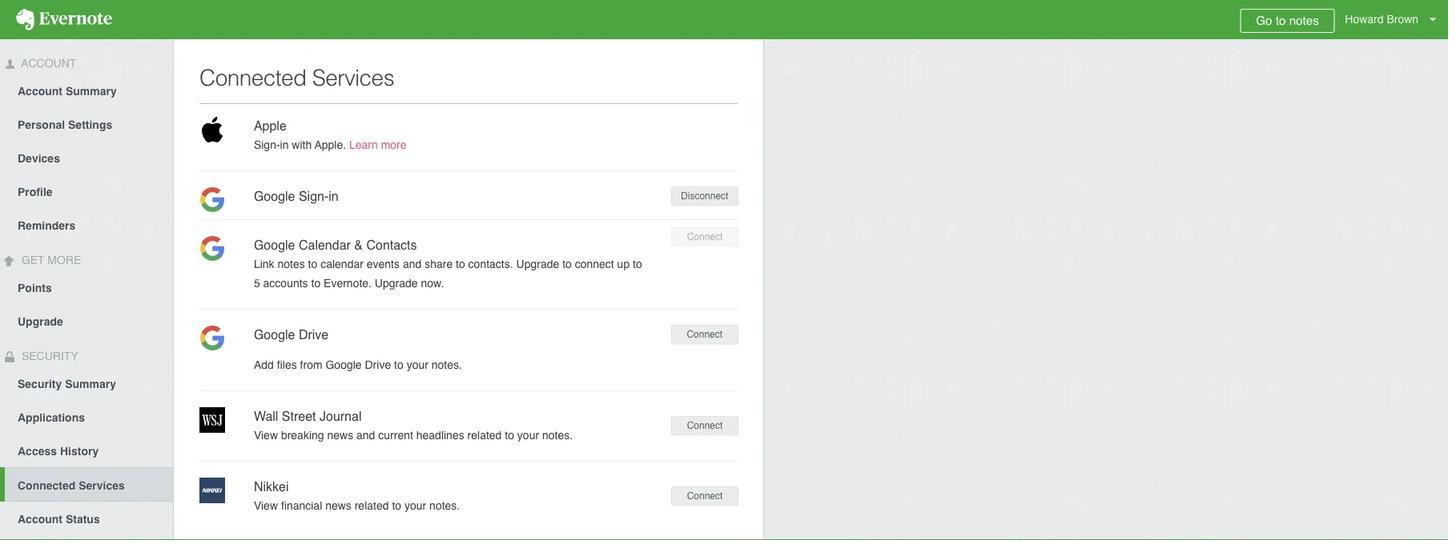 Task type: describe. For each thing, give the bounding box(es) containing it.
contacts.
[[468, 258, 513, 271]]

&
[[354, 238, 363, 253]]

nikkei
[[254, 480, 289, 495]]

0 horizontal spatial drive
[[299, 328, 329, 342]]

headlines
[[416, 429, 464, 442]]

howard brown link
[[1341, 0, 1448, 39]]

from
[[300, 359, 322, 372]]

security for security
[[18, 350, 78, 363]]

events
[[367, 258, 400, 271]]

account for account
[[18, 57, 76, 70]]

more
[[48, 254, 81, 267]]

and inside wall street journal view breaking news and current headlines related to your notes.
[[356, 429, 375, 442]]

account summary link
[[0, 74, 173, 107]]

evernote.
[[324, 277, 372, 290]]

applications link
[[0, 400, 173, 434]]

howard
[[1345, 13, 1384, 26]]

to right accounts
[[311, 277, 321, 290]]

access history link
[[0, 434, 173, 468]]

google sign-in
[[254, 189, 339, 204]]

link
[[254, 258, 274, 271]]

0 horizontal spatial connected services
[[18, 480, 125, 493]]

upgrade link
[[0, 304, 173, 338]]

google for google calendar & contacts link notes to calendar events and share to contacts. upgrade to connect up to 5 accounts to evernote. upgrade now.
[[254, 238, 295, 253]]

connected services link
[[5, 468, 173, 502]]

devices link
[[0, 141, 173, 175]]

wall
[[254, 409, 278, 424]]

learn more link
[[349, 139, 407, 151]]

get
[[22, 254, 44, 267]]

news inside the nikkei view financial news related to your notes.
[[325, 500, 351, 513]]

profile
[[18, 186, 53, 199]]

nikkei view financial news related to your notes.
[[254, 480, 460, 513]]

journal
[[320, 409, 362, 424]]

account status
[[18, 513, 100, 526]]

your for add
[[407, 359, 428, 372]]

contacts
[[366, 238, 417, 253]]

profile link
[[0, 175, 173, 208]]

1 vertical spatial upgrade
[[375, 277, 418, 290]]

access history
[[18, 445, 99, 458]]

howard brown
[[1345, 13, 1419, 26]]

to right share
[[456, 258, 465, 271]]

applications
[[18, 412, 85, 425]]

account status link
[[0, 502, 173, 536]]

sign- for google
[[299, 189, 329, 204]]

financial
[[281, 500, 322, 513]]

to inside wall street journal view breaking news and current headlines related to your notes.
[[505, 429, 514, 442]]

personal settings
[[18, 119, 112, 131]]

current
[[378, 429, 413, 442]]

security for security summary
[[18, 378, 62, 391]]

apple.
[[315, 139, 346, 151]]

security summary link
[[0, 367, 173, 400]]

1 horizontal spatial notes
[[1289, 14, 1319, 28]]

google calendar & contacts link notes to calendar events and share to contacts. upgrade to connect up to 5 accounts to evernote. upgrade now.
[[254, 238, 642, 290]]

account for account summary
[[18, 85, 62, 98]]

2 vertical spatial upgrade
[[18, 316, 63, 328]]

to right up
[[633, 258, 642, 271]]

personal settings link
[[0, 107, 173, 141]]

to inside the nikkei view financial news related to your notes.
[[392, 500, 401, 513]]

in for apple sign-in with apple. learn more
[[280, 139, 289, 151]]

points
[[18, 282, 52, 295]]

google right from
[[326, 359, 362, 372]]

calendar
[[321, 258, 364, 271]]

status
[[66, 513, 100, 526]]



Task type: vqa. For each thing, say whether or not it's contained in the screenshot.
related
yes



Task type: locate. For each thing, give the bounding box(es) containing it.
upgrade
[[516, 258, 559, 271], [375, 277, 418, 290], [18, 316, 63, 328]]

related right financial
[[355, 500, 389, 513]]

security up security summary
[[18, 350, 78, 363]]

street
[[282, 409, 316, 424]]

0 vertical spatial related
[[467, 429, 502, 442]]

in for google sign-in
[[329, 189, 339, 204]]

your inside wall street journal view breaking news and current headlines related to your notes.
[[517, 429, 539, 442]]

1 vertical spatial summary
[[65, 378, 116, 391]]

2 vertical spatial notes.
[[429, 500, 460, 513]]

account for account status
[[18, 513, 62, 526]]

related right the headlines
[[467, 429, 502, 442]]

go
[[1256, 14, 1272, 28]]

to up wall street journal view breaking news and current headlines related to your notes.
[[394, 359, 403, 372]]

account inside "link"
[[18, 513, 62, 526]]

up
[[617, 258, 630, 271]]

and
[[403, 258, 422, 271], [356, 429, 375, 442]]

1 vertical spatial related
[[355, 500, 389, 513]]

notes.
[[432, 359, 462, 372], [542, 429, 573, 442], [429, 500, 460, 513]]

more
[[381, 139, 407, 151]]

0 vertical spatial and
[[403, 258, 422, 271]]

view inside the nikkei view financial news related to your notes.
[[254, 500, 278, 513]]

google down with
[[254, 189, 295, 204]]

services up account status "link"
[[79, 480, 125, 493]]

view
[[254, 429, 278, 442], [254, 500, 278, 513]]

1 vertical spatial and
[[356, 429, 375, 442]]

2 summary from the top
[[65, 378, 116, 391]]

1 vertical spatial notes
[[278, 258, 305, 271]]

1 vertical spatial services
[[79, 480, 125, 493]]

drive right from
[[365, 359, 391, 372]]

add files from google drive to your notes.
[[254, 359, 462, 372]]

1 summary from the top
[[66, 85, 117, 98]]

connect
[[575, 258, 614, 271]]

security
[[18, 350, 78, 363], [18, 378, 62, 391]]

2 view from the top
[[254, 500, 278, 513]]

sign-
[[254, 139, 280, 151], [299, 189, 329, 204]]

to right go
[[1276, 14, 1286, 28]]

calendar
[[299, 238, 351, 253]]

account up account summary
[[18, 57, 76, 70]]

get more
[[18, 254, 81, 267]]

add
[[254, 359, 274, 372]]

0 vertical spatial security
[[18, 350, 78, 363]]

notes right go
[[1289, 14, 1319, 28]]

0 horizontal spatial and
[[356, 429, 375, 442]]

1 horizontal spatial related
[[467, 429, 502, 442]]

0 vertical spatial in
[[280, 139, 289, 151]]

apple sign-in with apple. learn more
[[254, 119, 407, 151]]

notes. inside the nikkei view financial news related to your notes.
[[429, 500, 460, 513]]

account up personal
[[18, 85, 62, 98]]

access
[[18, 445, 57, 458]]

your inside the nikkei view financial news related to your notes.
[[404, 500, 426, 513]]

0 vertical spatial upgrade
[[516, 258, 559, 271]]

1 horizontal spatial drive
[[365, 359, 391, 372]]

evernote image
[[0, 9, 128, 30]]

view down wall
[[254, 429, 278, 442]]

related
[[467, 429, 502, 442], [355, 500, 389, 513]]

apple
[[254, 119, 287, 133]]

0 vertical spatial news
[[327, 429, 353, 442]]

0 vertical spatial notes
[[1289, 14, 1319, 28]]

view inside wall street journal view breaking news and current headlines related to your notes.
[[254, 429, 278, 442]]

summary for account
[[66, 85, 117, 98]]

news inside wall street journal view breaking news and current headlines related to your notes.
[[327, 429, 353, 442]]

0 vertical spatial notes.
[[432, 359, 462, 372]]

upgrade right "contacts."
[[516, 258, 559, 271]]

drive
[[299, 328, 329, 342], [365, 359, 391, 372]]

security inside the 'security summary' link
[[18, 378, 62, 391]]

files
[[277, 359, 297, 372]]

history
[[60, 445, 99, 458]]

notes. inside wall street journal view breaking news and current headlines related to your notes.
[[542, 429, 573, 442]]

services
[[312, 65, 394, 91], [79, 480, 125, 493]]

and left share
[[403, 258, 422, 271]]

google for google drive
[[254, 328, 295, 342]]

sign- for apple
[[254, 139, 280, 151]]

your
[[407, 359, 428, 372], [517, 429, 539, 442], [404, 500, 426, 513]]

to right the headlines
[[505, 429, 514, 442]]

0 vertical spatial account
[[18, 57, 76, 70]]

1 horizontal spatial and
[[403, 258, 422, 271]]

with
[[292, 139, 312, 151]]

sign- up calendar
[[299, 189, 329, 204]]

1 vertical spatial your
[[517, 429, 539, 442]]

0 horizontal spatial notes
[[278, 258, 305, 271]]

to down calendar
[[308, 258, 317, 271]]

google
[[254, 189, 295, 204], [254, 238, 295, 253], [254, 328, 295, 342], [326, 359, 362, 372]]

1 vertical spatial news
[[325, 500, 351, 513]]

your for nikkei
[[404, 500, 426, 513]]

0 horizontal spatial related
[[355, 500, 389, 513]]

connected
[[199, 65, 306, 91], [18, 480, 76, 493]]

0 horizontal spatial in
[[280, 139, 289, 151]]

1 horizontal spatial sign-
[[299, 189, 329, 204]]

2 vertical spatial account
[[18, 513, 62, 526]]

now.
[[421, 277, 444, 290]]

evernote link
[[0, 0, 128, 39]]

to
[[1276, 14, 1286, 28], [308, 258, 317, 271], [456, 258, 465, 271], [562, 258, 572, 271], [633, 258, 642, 271], [311, 277, 321, 290], [394, 359, 403, 372], [505, 429, 514, 442], [392, 500, 401, 513]]

account summary
[[18, 85, 117, 98]]

0 horizontal spatial sign-
[[254, 139, 280, 151]]

1 vertical spatial notes.
[[542, 429, 573, 442]]

1 vertical spatial drive
[[365, 359, 391, 372]]

google inside google calendar & contacts link notes to calendar events and share to contacts. upgrade to connect up to 5 accounts to evernote. upgrade now.
[[254, 238, 295, 253]]

to left connect
[[562, 258, 572, 271]]

connected services up apple
[[199, 65, 394, 91]]

2 vertical spatial your
[[404, 500, 426, 513]]

share
[[425, 258, 453, 271]]

news
[[327, 429, 353, 442], [325, 500, 351, 513]]

summary up applications link
[[65, 378, 116, 391]]

upgrade down events
[[375, 277, 418, 290]]

personal
[[18, 119, 65, 131]]

in inside apple sign-in with apple. learn more
[[280, 139, 289, 151]]

security summary
[[18, 378, 116, 391]]

0 vertical spatial services
[[312, 65, 394, 91]]

1 vertical spatial account
[[18, 85, 62, 98]]

notes up accounts
[[278, 258, 305, 271]]

devices
[[18, 152, 60, 165]]

0 vertical spatial drive
[[299, 328, 329, 342]]

0 vertical spatial connected
[[199, 65, 306, 91]]

connected services down history
[[18, 480, 125, 493]]

go to notes
[[1256, 14, 1319, 28]]

notes
[[1289, 14, 1319, 28], [278, 258, 305, 271]]

drive up from
[[299, 328, 329, 342]]

google drive
[[254, 328, 329, 342]]

wall street journal view breaking news and current headlines related to your notes.
[[254, 409, 573, 442]]

in up calendar
[[329, 189, 339, 204]]

connected down access
[[18, 480, 76, 493]]

0 vertical spatial view
[[254, 429, 278, 442]]

services up apple sign-in with apple. learn more
[[312, 65, 394, 91]]

breaking
[[281, 429, 324, 442]]

related inside wall street journal view breaking news and current headlines related to your notes.
[[467, 429, 502, 442]]

sign- down apple
[[254, 139, 280, 151]]

account
[[18, 57, 76, 70], [18, 85, 62, 98], [18, 513, 62, 526]]

accounts
[[263, 277, 308, 290]]

1 view from the top
[[254, 429, 278, 442]]

0 horizontal spatial connected
[[18, 480, 76, 493]]

notes inside google calendar & contacts link notes to calendar events and share to contacts. upgrade to connect up to 5 accounts to evernote. upgrade now.
[[278, 258, 305, 271]]

0 vertical spatial sign-
[[254, 139, 280, 151]]

security up applications
[[18, 378, 62, 391]]

in left with
[[280, 139, 289, 151]]

1 horizontal spatial services
[[312, 65, 394, 91]]

summary
[[66, 85, 117, 98], [65, 378, 116, 391]]

google up link
[[254, 238, 295, 253]]

google up add
[[254, 328, 295, 342]]

reminders link
[[0, 208, 173, 242]]

brown
[[1387, 13, 1419, 26]]

settings
[[68, 119, 112, 131]]

sign- inside apple sign-in with apple. learn more
[[254, 139, 280, 151]]

view down the nikkei
[[254, 500, 278, 513]]

connected services
[[199, 65, 394, 91], [18, 480, 125, 493]]

connected up apple
[[199, 65, 306, 91]]

news right financial
[[325, 500, 351, 513]]

account left status
[[18, 513, 62, 526]]

0 vertical spatial connected services
[[199, 65, 394, 91]]

summary for security
[[65, 378, 116, 391]]

2 horizontal spatial upgrade
[[516, 258, 559, 271]]

0 vertical spatial summary
[[66, 85, 117, 98]]

and left current at left bottom
[[356, 429, 375, 442]]

5
[[254, 277, 260, 290]]

notes. for nikkei
[[429, 500, 460, 513]]

1 horizontal spatial upgrade
[[375, 277, 418, 290]]

points link
[[0, 271, 173, 304]]

1 horizontal spatial connected
[[199, 65, 306, 91]]

google for google sign-in
[[254, 189, 295, 204]]

None submit
[[671, 186, 738, 206], [671, 227, 739, 247], [671, 325, 738, 345], [671, 416, 739, 436], [671, 487, 739, 506], [671, 186, 738, 206], [671, 227, 739, 247], [671, 325, 738, 345], [671, 416, 739, 436], [671, 487, 739, 506]]

0 horizontal spatial services
[[79, 480, 125, 493]]

1 vertical spatial security
[[18, 378, 62, 391]]

0 vertical spatial your
[[407, 359, 428, 372]]

1 vertical spatial sign-
[[299, 189, 329, 204]]

in
[[280, 139, 289, 151], [329, 189, 339, 204]]

1 horizontal spatial connected services
[[199, 65, 394, 91]]

reminders
[[18, 219, 76, 232]]

1 vertical spatial in
[[329, 189, 339, 204]]

1 horizontal spatial in
[[329, 189, 339, 204]]

to down current at left bottom
[[392, 500, 401, 513]]

go to notes link
[[1240, 9, 1335, 33]]

learn
[[349, 139, 378, 151]]

summary up personal settings link
[[66, 85, 117, 98]]

and inside google calendar & contacts link notes to calendar events and share to contacts. upgrade to connect up to 5 accounts to evernote. upgrade now.
[[403, 258, 422, 271]]

related inside the nikkei view financial news related to your notes.
[[355, 500, 389, 513]]

news down journal
[[327, 429, 353, 442]]

1 vertical spatial connected
[[18, 480, 76, 493]]

1 vertical spatial connected services
[[18, 480, 125, 493]]

1 vertical spatial view
[[254, 500, 278, 513]]

upgrade down the "points"
[[18, 316, 63, 328]]

notes. for add
[[432, 359, 462, 372]]

0 horizontal spatial upgrade
[[18, 316, 63, 328]]



